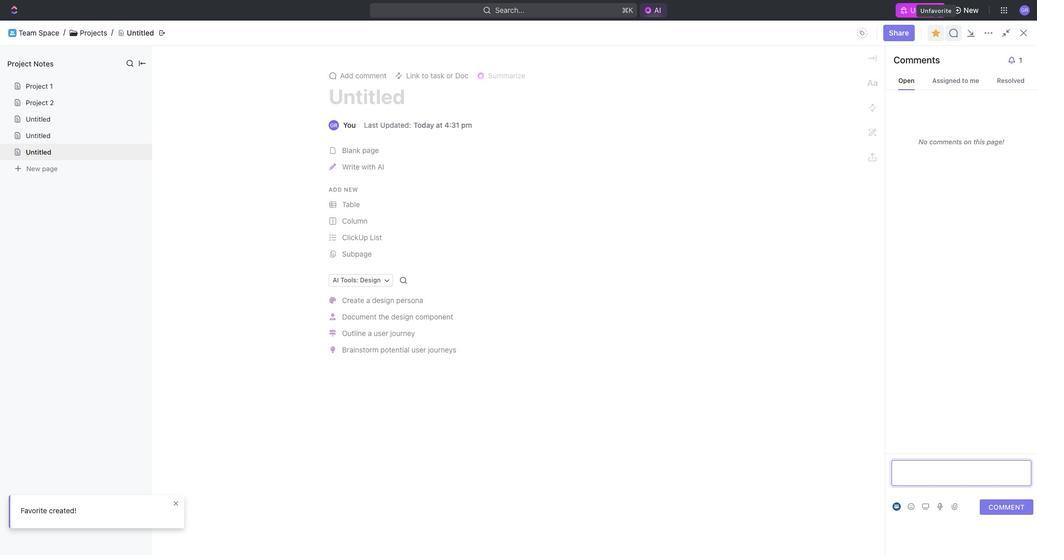 Task type: describe. For each thing, give the bounding box(es) containing it.
assigned for assigned to me
[[933, 77, 961, 85]]

upgrade
[[911, 6, 940, 14]]

brainstorm potential user journeys
[[342, 346, 457, 355]]

docs inside button
[[963, 28, 980, 37]]

⌘k
[[622, 6, 633, 14]]

ai tools: design button
[[329, 275, 393, 287]]

assigned for assigned
[[330, 166, 361, 175]]

favorite
[[21, 507, 47, 516]]

new page
[[26, 164, 58, 173]]

resolved
[[997, 77, 1025, 85]]

new doc
[[997, 28, 1027, 37]]

new for new
[[964, 6, 979, 14]]

list
[[370, 233, 382, 242]]

untitled up new page
[[26, 148, 51, 156]]

summarize button
[[473, 69, 530, 83]]

user tie image
[[330, 314, 336, 321]]

favorites inside favorites "button"
[[8, 150, 35, 157]]

1 inside dropdown button
[[1019, 56, 1023, 65]]

ai tools: design
[[333, 277, 381, 284]]

projects link
[[80, 28, 107, 37]]

7 cell from the left
[[1007, 198, 1025, 217]]

project for project notes
[[7, 59, 32, 68]]

page for blank page
[[362, 146, 379, 155]]

link
[[406, 71, 420, 80]]

clickup
[[342, 233, 368, 242]]

assigned button
[[327, 161, 364, 182]]

ai for ai
[[654, 6, 661, 14]]

document the design component button
[[326, 309, 704, 326]]

team space
[[19, 28, 59, 37]]

4 cell from the left
[[759, 198, 842, 217]]

blank
[[342, 146, 361, 155]]

spaces
[[8, 167, 30, 175]]

comments
[[930, 138, 962, 146]]

create
[[342, 296, 364, 305]]

page for new page
[[42, 164, 58, 173]]

document
[[342, 313, 377, 322]]

comments
[[894, 55, 940, 66]]

today
[[414, 121, 434, 130]]

with
[[362, 163, 376, 171]]

design for the
[[391, 313, 414, 322]]

4 column header from the left
[[759, 182, 842, 199]]

last
[[364, 121, 378, 130]]

create a design persona button
[[326, 293, 704, 309]]

assigned to me
[[933, 77, 980, 85]]

subpage
[[342, 250, 372, 259]]

2 column header from the left
[[536, 182, 640, 199]]

1 vertical spatial gr
[[330, 122, 338, 129]]

3 column header from the left
[[640, 182, 759, 199]]

0 vertical spatial favorites
[[453, 71, 489, 80]]

open
[[899, 77, 915, 85]]

outline a user journey
[[342, 329, 415, 338]]

3 cell from the left
[[640, 198, 759, 217]]

signs post image
[[329, 331, 336, 337]]

user for potential
[[412, 346, 426, 355]]

design
[[360, 277, 381, 284]]

2
[[50, 99, 54, 107]]

column button
[[326, 213, 704, 230]]

2 row from the top
[[144, 197, 1025, 218]]

palette image
[[329, 297, 336, 304]]

new for new page
[[26, 164, 40, 173]]

comment
[[989, 504, 1025, 512]]

the
[[379, 313, 389, 322]]

untitled down add comment
[[329, 84, 405, 108]]

write with ai button
[[326, 159, 704, 175]]

link to task or doc button
[[391, 69, 473, 83]]

1 button
[[1004, 52, 1030, 69]]

potential
[[381, 346, 410, 355]]

brainstorm potential user journeys button
[[326, 342, 704, 359]]

add comment
[[340, 71, 387, 80]]

ai tools: design button
[[329, 275, 393, 287]]

to for task
[[422, 71, 429, 80]]

doc inside button
[[1014, 28, 1027, 37]]

no
[[919, 138, 928, 146]]

new doc button
[[990, 25, 1033, 41]]

a for outline
[[368, 329, 372, 338]]

gr inside dropdown button
[[1021, 7, 1029, 13]]

6 cell from the left
[[924, 198, 1007, 217]]

summarize
[[488, 71, 526, 80]]

1 horizontal spatial docs
[[150, 28, 167, 37]]

search docs
[[937, 28, 980, 37]]

invite
[[27, 539, 45, 548]]

no comments on this page!
[[919, 138, 1005, 146]]

add for add comment
[[340, 71, 353, 80]]

home
[[25, 54, 45, 62]]

home link
[[4, 50, 127, 67]]

untitled down project 2
[[26, 115, 51, 123]]

favorite created!
[[21, 507, 77, 516]]

write
[[342, 163, 360, 171]]

search...
[[495, 6, 525, 14]]

5 column header from the left
[[924, 182, 1007, 199]]

add new
[[329, 186, 358, 193]]

me
[[970, 77, 980, 85]]

gr button
[[1017, 2, 1033, 19]]

search docs button
[[923, 25, 986, 41]]

4:31
[[445, 121, 460, 130]]

blank page button
[[326, 142, 704, 159]]

create a design persona
[[342, 296, 423, 305]]

new
[[344, 186, 358, 193]]



Task type: vqa. For each thing, say whether or not it's contained in the screenshot.
"Project 2" Link
no



Task type: locate. For each thing, give the bounding box(es) containing it.
share
[[889, 28, 909, 37]]

ai
[[654, 6, 661, 14], [378, 163, 384, 171], [333, 277, 339, 284]]

design for a
[[372, 296, 394, 305]]

archived
[[371, 166, 401, 175]]

1 vertical spatial add
[[329, 186, 342, 193]]

1 vertical spatial doc
[[455, 71, 469, 80]]

table button
[[326, 197, 704, 213]]

new
[[964, 6, 979, 14], [997, 28, 1012, 37], [26, 164, 40, 173]]

assigned left me
[[933, 77, 961, 85]]

0 vertical spatial design
[[372, 296, 394, 305]]

link to task or doc
[[406, 71, 469, 80]]

0 vertical spatial page
[[362, 146, 379, 155]]

1 up resolved
[[1019, 56, 1023, 65]]

add left comment
[[340, 71, 353, 80]]

to for me
[[962, 77, 969, 85]]

1 vertical spatial design
[[391, 313, 414, 322]]

1 horizontal spatial doc
[[1014, 28, 1027, 37]]

search
[[937, 28, 961, 37]]

ai right with at left
[[378, 163, 384, 171]]

page up with at left
[[362, 146, 379, 155]]

ai for ai tools: design
[[333, 277, 339, 284]]

add left new
[[329, 186, 342, 193]]

2 horizontal spatial ai
[[654, 6, 661, 14]]

1 row from the top
[[144, 182, 1025, 199]]

dashboards link
[[4, 103, 127, 119]]

at
[[436, 121, 443, 130]]

gr left you
[[330, 122, 338, 129]]

ai inside button
[[654, 6, 661, 14]]

untitled right projects
[[127, 28, 154, 37]]

user
[[374, 329, 388, 338], [412, 346, 426, 355]]

new inside button
[[997, 28, 1012, 37]]

1 horizontal spatial page
[[362, 146, 379, 155]]

2 horizontal spatial docs
[[963, 28, 980, 37]]

a for create
[[366, 296, 370, 305]]

0 horizontal spatial doc
[[455, 71, 469, 80]]

project notes
[[7, 59, 54, 68]]

doc down the gr dropdown button
[[1014, 28, 1027, 37]]

new up search docs
[[964, 6, 979, 14]]

a
[[366, 296, 370, 305], [368, 329, 372, 338]]

untitled up favorites "button" on the top of the page
[[26, 132, 51, 140]]

to inside dropdown button
[[422, 71, 429, 80]]

upgrade link
[[896, 3, 945, 18]]

favorites right task
[[453, 71, 489, 80]]

assigned inside button
[[330, 166, 361, 175]]

1 up 2
[[50, 82, 53, 90]]

project
[[7, 59, 32, 68], [26, 82, 48, 90], [26, 99, 48, 107]]

1 vertical spatial assigned
[[330, 166, 361, 175]]

0 horizontal spatial favorites
[[8, 150, 35, 157]]

or
[[447, 71, 453, 80]]

to left me
[[962, 77, 969, 85]]

persona
[[396, 296, 423, 305]]

to right link
[[422, 71, 429, 80]]

1 horizontal spatial ai
[[378, 163, 384, 171]]

assigned
[[933, 77, 961, 85], [330, 166, 361, 175]]

1 horizontal spatial favorites
[[453, 71, 489, 80]]

a right create
[[366, 296, 370, 305]]

notes
[[33, 59, 54, 68]]

pm
[[461, 121, 472, 130]]

0 horizontal spatial docs
[[25, 89, 42, 98]]

gr
[[1021, 7, 1029, 13], [330, 122, 338, 129]]

task
[[431, 71, 445, 80]]

archived button
[[368, 161, 403, 182]]

0 vertical spatial 1
[[1019, 56, 1023, 65]]

0 vertical spatial project
[[7, 59, 32, 68]]

write with ai
[[342, 163, 384, 171]]

0 horizontal spatial assigned
[[330, 166, 361, 175]]

pencil image
[[329, 164, 336, 171]]

2 vertical spatial project
[[26, 99, 48, 107]]

new down favorites "button" on the top of the page
[[26, 164, 40, 173]]

ai left tools:
[[333, 277, 339, 284]]

2 vertical spatial ai
[[333, 277, 339, 284]]

gr up new doc
[[1021, 7, 1029, 13]]

you
[[343, 121, 356, 130]]

0 vertical spatial gr
[[1021, 7, 1029, 13]]

design
[[372, 296, 394, 305], [391, 313, 414, 322]]

column
[[342, 217, 368, 226]]

page right spaces
[[42, 164, 58, 173]]

document the design component
[[342, 313, 453, 322]]

docs link
[[4, 85, 127, 102]]

page
[[362, 146, 379, 155], [42, 164, 58, 173]]

2 vertical spatial new
[[26, 164, 40, 173]]

0 horizontal spatial ai
[[333, 277, 339, 284]]

new for new doc
[[997, 28, 1012, 37]]

0 horizontal spatial 1
[[50, 82, 53, 90]]

0 vertical spatial add
[[340, 71, 353, 80]]

1 vertical spatial page
[[42, 164, 58, 173]]

component
[[416, 313, 453, 322]]

project left notes
[[7, 59, 32, 68]]

0 vertical spatial doc
[[1014, 28, 1027, 37]]

docs
[[150, 28, 167, 37], [963, 28, 980, 37], [25, 89, 42, 98]]

0 horizontal spatial gr
[[330, 122, 338, 129]]

1 horizontal spatial user
[[412, 346, 426, 355]]

Search by name... text field
[[861, 162, 991, 177]]

0 horizontal spatial new
[[26, 164, 40, 173]]

tab list
[[156, 161, 403, 182]]

updated:
[[380, 121, 411, 130]]

outline a user journey button
[[326, 326, 704, 342]]

lightbulb image
[[330, 347, 335, 354]]

project 1
[[26, 82, 53, 90]]

outline
[[342, 329, 366, 338]]

1 horizontal spatial 1
[[1019, 56, 1023, 65]]

design up journey
[[391, 313, 414, 322]]

user down the
[[374, 329, 388, 338]]

user down journey
[[412, 346, 426, 355]]

2 horizontal spatial new
[[997, 28, 1012, 37]]

column header
[[144, 182, 155, 199], [536, 182, 640, 199], [640, 182, 759, 199], [759, 182, 842, 199], [924, 182, 1007, 199]]

created!
[[49, 507, 77, 516]]

2 cell from the left
[[536, 198, 640, 217]]

favorites up spaces
[[8, 150, 35, 157]]

a right outline
[[368, 329, 372, 338]]

5 cell from the left
[[842, 198, 924, 217]]

1 horizontal spatial new
[[964, 6, 979, 14]]

journey
[[390, 329, 415, 338]]

space
[[39, 28, 59, 37]]

ai right ⌘k
[[654, 6, 661, 14]]

comment button
[[980, 500, 1034, 516]]

1 vertical spatial new
[[997, 28, 1012, 37]]

new button
[[950, 2, 985, 19]]

1 vertical spatial favorites
[[8, 150, 35, 157]]

0 horizontal spatial user
[[374, 329, 388, 338]]

clickup list
[[342, 233, 382, 242]]

project left 2
[[26, 99, 48, 107]]

1 vertical spatial 1
[[50, 82, 53, 90]]

dropdown menu image
[[854, 25, 871, 41]]

0 vertical spatial user
[[374, 329, 388, 338]]

ai inside dropdown button
[[333, 277, 339, 284]]

0 horizontal spatial page
[[42, 164, 58, 173]]

assigned up add new in the left top of the page
[[330, 166, 361, 175]]

project up project 2
[[26, 82, 48, 90]]

user group image
[[10, 31, 15, 35]]

journeys
[[428, 346, 457, 355]]

user for a
[[374, 329, 388, 338]]

table
[[342, 200, 360, 209]]

this
[[974, 138, 985, 146]]

to
[[422, 71, 429, 80], [962, 77, 969, 85]]

1 vertical spatial user
[[412, 346, 426, 355]]

table
[[144, 182, 1025, 218]]

1 horizontal spatial gr
[[1021, 7, 1029, 13]]

1 vertical spatial ai
[[378, 163, 384, 171]]

cell
[[144, 198, 155, 217], [536, 198, 640, 217], [640, 198, 759, 217], [759, 198, 842, 217], [842, 198, 924, 217], [924, 198, 1007, 217], [1007, 198, 1025, 217]]

design up the
[[372, 296, 394, 305]]

docs inside sidebar navigation
[[25, 89, 42, 98]]

add
[[340, 71, 353, 80], [329, 186, 342, 193]]

1 horizontal spatial to
[[962, 77, 969, 85]]

row
[[144, 182, 1025, 199], [144, 197, 1025, 218]]

1 cell from the left
[[144, 198, 155, 217]]

doc right 'or'
[[455, 71, 469, 80]]

team
[[19, 28, 37, 37]]

dashboards
[[25, 106, 65, 115]]

sidebar navigation
[[0, 21, 132, 556]]

tools:
[[341, 277, 358, 284]]

ai button
[[640, 3, 668, 18]]

brainstorm
[[342, 346, 379, 355]]

doc
[[1014, 28, 1027, 37], [455, 71, 469, 80]]

projects
[[80, 28, 107, 37]]

new inside button
[[964, 6, 979, 14]]

blank page
[[342, 146, 379, 155]]

clickup list button
[[326, 230, 704, 246]]

favorites button
[[4, 148, 40, 160]]

add for add new
[[329, 186, 342, 193]]

0 vertical spatial new
[[964, 6, 979, 14]]

project for project 1
[[26, 82, 48, 90]]

1 vertical spatial a
[[368, 329, 372, 338]]

project for project 2
[[26, 99, 48, 107]]

team space link
[[19, 28, 59, 37]]

subpage button
[[326, 246, 704, 263]]

page!
[[987, 138, 1005, 146]]

0 vertical spatial a
[[366, 296, 370, 305]]

tab list containing assigned
[[156, 161, 403, 182]]

0 vertical spatial ai
[[654, 6, 661, 14]]

comment
[[355, 71, 387, 80]]

project 2
[[26, 99, 54, 107]]

1 column header from the left
[[144, 182, 155, 199]]

1 vertical spatial project
[[26, 82, 48, 90]]

page inside button
[[362, 146, 379, 155]]

new up 1 dropdown button
[[997, 28, 1012, 37]]

0 horizontal spatial to
[[422, 71, 429, 80]]

favorites
[[453, 71, 489, 80], [8, 150, 35, 157]]

1 horizontal spatial assigned
[[933, 77, 961, 85]]

doc inside dropdown button
[[455, 71, 469, 80]]

on
[[964, 138, 972, 146]]

0 vertical spatial assigned
[[933, 77, 961, 85]]



